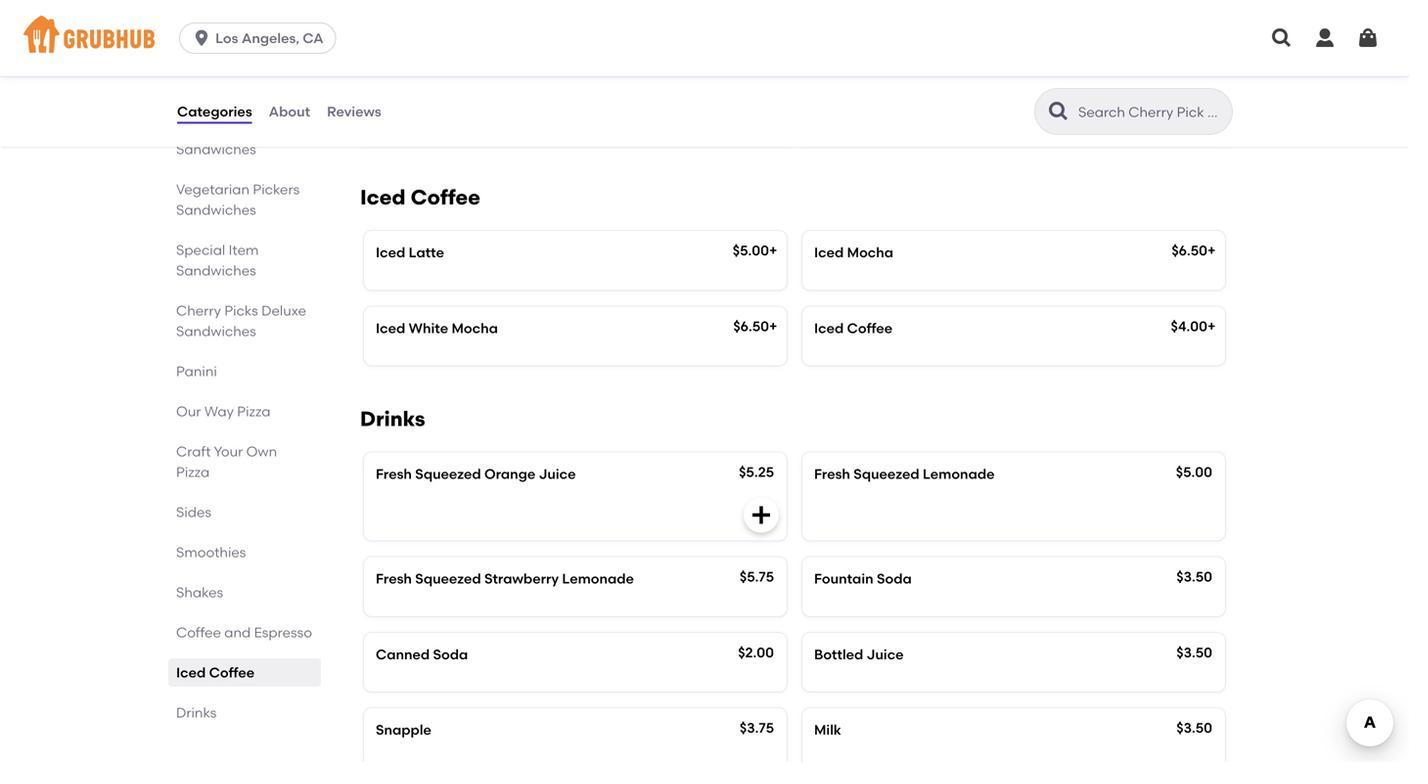Task type: locate. For each thing, give the bounding box(es) containing it.
$3.50 for bottled juice
[[1176, 644, 1212, 661]]

1 vertical spatial soda
[[433, 646, 468, 663]]

mocha
[[847, 244, 893, 261], [452, 320, 498, 336]]

way
[[204, 403, 234, 420]]

orange
[[484, 466, 536, 482]]

iced
[[360, 185, 406, 210], [376, 244, 405, 261], [814, 244, 844, 261], [376, 320, 405, 336], [814, 320, 844, 336], [176, 664, 206, 681]]

$6.50 + for iced white mocha
[[733, 318, 777, 334]]

fresh
[[376, 466, 412, 482], [814, 466, 850, 482], [376, 571, 412, 587]]

$6.50 + for iced mocha
[[1172, 242, 1216, 259]]

pizza right way on the bottom left
[[237, 403, 271, 420]]

1 vertical spatial lemonade
[[562, 571, 634, 587]]

$6.50
[[1172, 242, 1208, 259], [733, 318, 769, 334]]

1 vertical spatial $6.50
[[733, 318, 769, 334]]

0 vertical spatial pizza
[[237, 403, 271, 420]]

pickers right vegetarian on the left top of the page
[[253, 181, 300, 198]]

ca
[[303, 30, 324, 46]]

$6.50 + down $5.00 +
[[733, 318, 777, 334]]

pickers inside avocado pickers sandwiches
[[239, 120, 286, 137]]

0 vertical spatial mocha
[[847, 244, 893, 261]]

search icon image
[[1047, 100, 1071, 123]]

iced left latte
[[376, 244, 405, 261]]

2 $3.50 from the top
[[1176, 569, 1212, 585]]

your
[[214, 443, 243, 460]]

$3.50 for fountain soda
[[1176, 569, 1212, 585]]

$5.25
[[739, 464, 774, 481]]

soda
[[877, 571, 912, 587], [433, 646, 468, 663]]

0 horizontal spatial drinks
[[176, 705, 217, 721]]

svg image right svg image
[[1356, 26, 1380, 50]]

$5.00
[[733, 242, 769, 259], [1176, 464, 1212, 481]]

1 vertical spatial pickers
[[253, 181, 300, 198]]

$3.75
[[740, 720, 774, 737]]

0 vertical spatial soda
[[877, 571, 912, 587]]

sandwiches for special
[[176, 262, 256, 279]]

panini
[[176, 363, 217, 380]]

main navigation navigation
[[0, 0, 1409, 76]]

sandwiches down 'special'
[[176, 262, 256, 279]]

hot chocolate button
[[364, 85, 787, 144]]

0 horizontal spatial $5.00
[[733, 242, 769, 259]]

iced coffee down and
[[176, 664, 255, 681]]

pickers
[[239, 120, 286, 137], [253, 181, 300, 198]]

2 vertical spatial iced coffee
[[176, 664, 255, 681]]

svg image
[[1270, 26, 1294, 50], [1356, 26, 1380, 50], [192, 28, 211, 48], [750, 504, 773, 527]]

0 vertical spatial $6.50
[[1172, 242, 1208, 259]]

angeles,
[[242, 30, 299, 46]]

shakes
[[176, 584, 223, 601]]

lemonade
[[923, 466, 995, 482], [562, 571, 634, 587]]

sandwiches inside vegetarian pickers sandwiches
[[176, 202, 256, 218]]

avocado
[[176, 120, 236, 137]]

soda right "canned"
[[433, 646, 468, 663]]

0 vertical spatial iced coffee
[[360, 185, 480, 210]]

0 vertical spatial $6.50 +
[[1172, 242, 1216, 259]]

fresh for fresh squeezed orange juice
[[376, 466, 412, 482]]

canned
[[376, 646, 430, 663]]

categories
[[177, 103, 252, 120]]

0 horizontal spatial soda
[[433, 646, 468, 663]]

sandwiches
[[176, 141, 256, 158], [176, 202, 256, 218], [176, 262, 256, 279], [176, 323, 256, 340]]

0 vertical spatial juice
[[539, 466, 576, 482]]

iced coffee
[[360, 185, 480, 210], [814, 320, 893, 336], [176, 664, 255, 681]]

iced coffee down "iced mocha"
[[814, 320, 893, 336]]

and
[[224, 624, 251, 641]]

sandwiches down vegetarian on the left top of the page
[[176, 202, 256, 218]]

pickers down the about
[[239, 120, 286, 137]]

4 sandwiches from the top
[[176, 323, 256, 340]]

sandwiches down cherry
[[176, 323, 256, 340]]

1 vertical spatial $5.00
[[1176, 464, 1212, 481]]

1 $3.50 from the top
[[1176, 96, 1212, 113]]

3 $3.50 from the top
[[1176, 644, 1212, 661]]

cherry
[[176, 302, 221, 319]]

smoothies
[[176, 544, 246, 561]]

$5.00 +
[[733, 242, 777, 259]]

iced coffee up latte
[[360, 185, 480, 210]]

item
[[229, 242, 259, 258]]

fountain soda
[[814, 571, 912, 587]]

hot chocolate
[[376, 98, 474, 115]]

1 horizontal spatial soda
[[877, 571, 912, 587]]

drinks
[[360, 407, 425, 432], [176, 705, 217, 721]]

4 $3.50 from the top
[[1176, 720, 1212, 737]]

sides
[[176, 504, 211, 521]]

reviews button
[[326, 76, 382, 147]]

1 vertical spatial mocha
[[452, 320, 498, 336]]

1 horizontal spatial pizza
[[237, 403, 271, 420]]

latte
[[409, 244, 444, 261]]

svg image left los
[[192, 28, 211, 48]]

2 sandwiches from the top
[[176, 202, 256, 218]]

0 vertical spatial drinks
[[360, 407, 425, 432]]

strawberry
[[484, 571, 559, 587]]

vegetarian
[[176, 181, 250, 198]]

hot
[[376, 98, 400, 115]]

fresh squeezed orange juice
[[376, 466, 576, 482]]

sandwiches inside "special item sandwiches"
[[176, 262, 256, 279]]

1 horizontal spatial $6.50 +
[[1172, 242, 1216, 259]]

coffee
[[411, 185, 480, 210], [847, 320, 893, 336], [176, 624, 221, 641], [209, 664, 255, 681]]

canned soda
[[376, 646, 468, 663]]

0 vertical spatial pickers
[[239, 120, 286, 137]]

sandwiches down "avocado"
[[176, 141, 256, 158]]

sandwiches inside cherry picks deluxe sandwiches
[[176, 323, 256, 340]]

1 vertical spatial iced coffee
[[814, 320, 893, 336]]

sandwiches inside avocado pickers sandwiches
[[176, 141, 256, 158]]

1 horizontal spatial $6.50
[[1172, 242, 1208, 259]]

cherry picks deluxe sandwiches
[[176, 302, 306, 340]]

coffee left and
[[176, 624, 221, 641]]

2 horizontal spatial iced coffee
[[814, 320, 893, 336]]

$6.50 for iced mocha
[[1172, 242, 1208, 259]]

fresh for fresh squeezed strawberry lemonade
[[376, 571, 412, 587]]

juice right the bottled
[[867, 646, 904, 663]]

pizza
[[237, 403, 271, 420], [176, 464, 210, 480]]

$6.50 for iced white mocha
[[733, 318, 769, 334]]

svg image left svg image
[[1270, 26, 1294, 50]]

juice
[[539, 466, 576, 482], [867, 646, 904, 663]]

1 vertical spatial pizza
[[176, 464, 210, 480]]

1 horizontal spatial juice
[[867, 646, 904, 663]]

pickers inside vegetarian pickers sandwiches
[[253, 181, 300, 198]]

pizza down craft on the left of page
[[176, 464, 210, 480]]

drinks down white at the top left of page
[[360, 407, 425, 432]]

0 horizontal spatial mocha
[[452, 320, 498, 336]]

juice right orange
[[539, 466, 576, 482]]

$6.50 up the $4.00
[[1172, 242, 1208, 259]]

milk
[[814, 722, 841, 738]]

0 horizontal spatial pizza
[[176, 464, 210, 480]]

$6.50 + up the $4.00 +
[[1172, 242, 1216, 259]]

+
[[769, 242, 777, 259], [1208, 242, 1216, 259], [769, 318, 777, 334], [1208, 318, 1216, 334]]

0 vertical spatial $5.00
[[733, 242, 769, 259]]

iced up iced latte
[[360, 185, 406, 210]]

1 sandwiches from the top
[[176, 141, 256, 158]]

squeezed
[[415, 466, 481, 482], [854, 466, 919, 482], [415, 571, 481, 587]]

soda right fountain
[[877, 571, 912, 587]]

fresh squeezed strawberry lemonade
[[376, 571, 634, 587]]

1 horizontal spatial $5.00
[[1176, 464, 1212, 481]]

3 sandwiches from the top
[[176, 262, 256, 279]]

0 horizontal spatial $6.50
[[733, 318, 769, 334]]

1 vertical spatial $6.50 +
[[733, 318, 777, 334]]

$6.50 +
[[1172, 242, 1216, 259], [733, 318, 777, 334]]

1 horizontal spatial lemonade
[[923, 466, 995, 482]]

special item sandwiches
[[176, 242, 259, 279]]

$6.50 down $5.00 +
[[733, 318, 769, 334]]

0 horizontal spatial $6.50 +
[[733, 318, 777, 334]]

svg image down $5.25
[[750, 504, 773, 527]]

1 vertical spatial juice
[[867, 646, 904, 663]]

0 horizontal spatial juice
[[539, 466, 576, 482]]

$3.50
[[1176, 96, 1212, 113], [1176, 569, 1212, 585], [1176, 644, 1212, 661], [1176, 720, 1212, 737]]

vegetarian pickers sandwiches
[[176, 181, 300, 218]]

$3.50 button
[[802, 85, 1225, 144]]

drinks down coffee and espresso
[[176, 705, 217, 721]]



Task type: vqa. For each thing, say whether or not it's contained in the screenshot.
$15+
no



Task type: describe. For each thing, give the bounding box(es) containing it.
$4.00
[[1171, 318, 1208, 334]]

iced white mocha
[[376, 320, 498, 336]]

1 horizontal spatial iced coffee
[[360, 185, 480, 210]]

chocolate
[[403, 98, 474, 115]]

squeezed for strawberry
[[415, 571, 481, 587]]

fresh for fresh squeezed lemonade
[[814, 466, 850, 482]]

our
[[176, 403, 201, 420]]

$5.75
[[740, 569, 774, 585]]

los
[[215, 30, 238, 46]]

svg image
[[1313, 26, 1337, 50]]

iced right $5.00 +
[[814, 244, 844, 261]]

pizza inside craft your own pizza
[[176, 464, 210, 480]]

craft your own pizza
[[176, 443, 277, 480]]

iced down coffee and espresso
[[176, 664, 206, 681]]

$3.50 for milk
[[1176, 720, 1212, 737]]

$5.00 for $5.00
[[1176, 464, 1212, 481]]

0 horizontal spatial iced coffee
[[176, 664, 255, 681]]

$5.00 for $5.00 +
[[733, 242, 769, 259]]

snapple
[[376, 722, 431, 738]]

1 horizontal spatial drinks
[[360, 407, 425, 432]]

craft
[[176, 443, 211, 460]]

bottled juice
[[814, 646, 904, 663]]

+ for iced white mocha
[[769, 318, 777, 334]]

+ for iced coffee
[[1208, 318, 1216, 334]]

sandwiches for vegetarian
[[176, 202, 256, 218]]

about button
[[268, 76, 311, 147]]

bottled
[[814, 646, 863, 663]]

about
[[269, 103, 310, 120]]

fountain
[[814, 571, 874, 587]]

our way pizza
[[176, 403, 271, 420]]

coffee and espresso
[[176, 624, 312, 641]]

$3.50 inside $3.50 button
[[1176, 96, 1212, 113]]

coffee up latte
[[411, 185, 480, 210]]

own
[[246, 443, 277, 460]]

iced down "iced mocha"
[[814, 320, 844, 336]]

Search Cherry Pick Cafe search field
[[1076, 103, 1226, 121]]

special
[[176, 242, 225, 258]]

espresso
[[254, 624, 312, 641]]

white
[[409, 320, 448, 336]]

pickers for avocado pickers sandwiches
[[239, 120, 286, 137]]

categories button
[[176, 76, 253, 147]]

coffee down and
[[209, 664, 255, 681]]

squeezed for orange
[[415, 466, 481, 482]]

fresh squeezed lemonade
[[814, 466, 995, 482]]

los angeles, ca button
[[179, 23, 344, 54]]

svg image inside los angeles, ca button
[[192, 28, 211, 48]]

los angeles, ca
[[215, 30, 324, 46]]

iced latte
[[376, 244, 444, 261]]

soda for fountain soda
[[877, 571, 912, 587]]

0 horizontal spatial lemonade
[[562, 571, 634, 587]]

$2.00
[[738, 644, 774, 661]]

iced left white at the top left of page
[[376, 320, 405, 336]]

sandwiches for avocado
[[176, 141, 256, 158]]

+ for iced mocha
[[1208, 242, 1216, 259]]

1 vertical spatial drinks
[[176, 705, 217, 721]]

avocado pickers sandwiches
[[176, 120, 286, 158]]

+ for iced latte
[[769, 242, 777, 259]]

soda for canned soda
[[433, 646, 468, 663]]

1 horizontal spatial mocha
[[847, 244, 893, 261]]

$4.00 +
[[1171, 318, 1216, 334]]

iced mocha
[[814, 244, 893, 261]]

picks
[[224, 302, 258, 319]]

coffee down "iced mocha"
[[847, 320, 893, 336]]

deluxe
[[261, 302, 306, 319]]

0 vertical spatial lemonade
[[923, 466, 995, 482]]

reviews
[[327, 103, 381, 120]]

squeezed for lemonade
[[854, 466, 919, 482]]

pickers for vegetarian pickers sandwiches
[[253, 181, 300, 198]]



